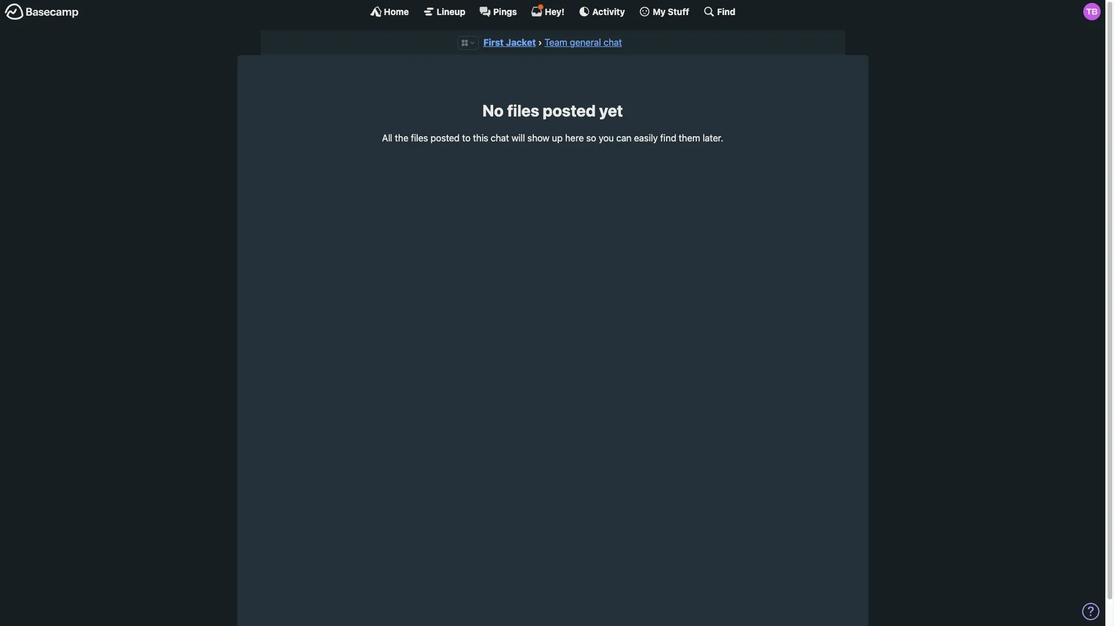 Task type: vqa. For each thing, say whether or not it's contained in the screenshot.
the them
yes



Task type: describe. For each thing, give the bounding box(es) containing it.
them
[[679, 133, 701, 144]]

lineup link
[[423, 6, 466, 17]]

team
[[545, 37, 568, 48]]

0 horizontal spatial posted
[[431, 133, 460, 144]]

1 horizontal spatial files
[[507, 101, 539, 120]]

no
[[483, 101, 504, 120]]

pings button
[[480, 6, 517, 17]]

my stuff button
[[639, 6, 690, 17]]

up
[[552, 133, 563, 144]]

jacket
[[506, 37, 536, 48]]

you
[[599, 133, 614, 144]]

find
[[717, 6, 736, 17]]

team general chat link
[[545, 37, 622, 48]]

› team general chat
[[538, 37, 622, 48]]

main element
[[0, 0, 1106, 23]]

stuff
[[668, 6, 690, 17]]

activity
[[593, 6, 625, 17]]

activity link
[[579, 6, 625, 17]]

hey! button
[[531, 4, 565, 17]]

find
[[661, 133, 677, 144]]

hey!
[[545, 6, 565, 17]]

will
[[512, 133, 525, 144]]

yet
[[599, 101, 623, 120]]

my
[[653, 6, 666, 17]]

my stuff
[[653, 6, 690, 17]]

home
[[384, 6, 409, 17]]

0 horizontal spatial files
[[411, 133, 428, 144]]

can
[[617, 133, 632, 144]]

pings
[[493, 6, 517, 17]]

tyler black image
[[1084, 3, 1101, 20]]



Task type: locate. For each thing, give the bounding box(es) containing it.
all the files posted to this chat will show up here so you can easily find them later.
[[382, 133, 724, 144]]

0 horizontal spatial chat
[[491, 133, 509, 144]]

posted
[[543, 101, 596, 120], [431, 133, 460, 144]]

›
[[538, 37, 542, 48]]

1 vertical spatial chat
[[491, 133, 509, 144]]

0 vertical spatial chat
[[604, 37, 622, 48]]

lineup
[[437, 6, 466, 17]]

1 horizontal spatial chat
[[604, 37, 622, 48]]

switch accounts image
[[5, 3, 79, 21]]

posted left to at the top of page
[[431, 133, 460, 144]]

0 vertical spatial posted
[[543, 101, 596, 120]]

the
[[395, 133, 409, 144]]

so
[[587, 133, 597, 144]]

to
[[462, 133, 471, 144]]

posted up here on the top right of the page
[[543, 101, 596, 120]]

files up will
[[507, 101, 539, 120]]

files
[[507, 101, 539, 120], [411, 133, 428, 144]]

all
[[382, 133, 393, 144]]

first jacket link
[[484, 37, 536, 48]]

home link
[[370, 6, 409, 17]]

this
[[473, 133, 488, 144]]

show
[[528, 133, 550, 144]]

first
[[484, 37, 504, 48]]

chat left will
[[491, 133, 509, 144]]

chat
[[604, 37, 622, 48], [491, 133, 509, 144]]

no files posted yet
[[483, 101, 623, 120]]

find button
[[703, 6, 736, 17]]

general
[[570, 37, 601, 48]]

1 vertical spatial files
[[411, 133, 428, 144]]

1 horizontal spatial posted
[[543, 101, 596, 120]]

first jacket
[[484, 37, 536, 48]]

files right the
[[411, 133, 428, 144]]

later.
[[703, 133, 724, 144]]

0 vertical spatial files
[[507, 101, 539, 120]]

here
[[565, 133, 584, 144]]

easily
[[634, 133, 658, 144]]

chat right general
[[604, 37, 622, 48]]

1 vertical spatial posted
[[431, 133, 460, 144]]



